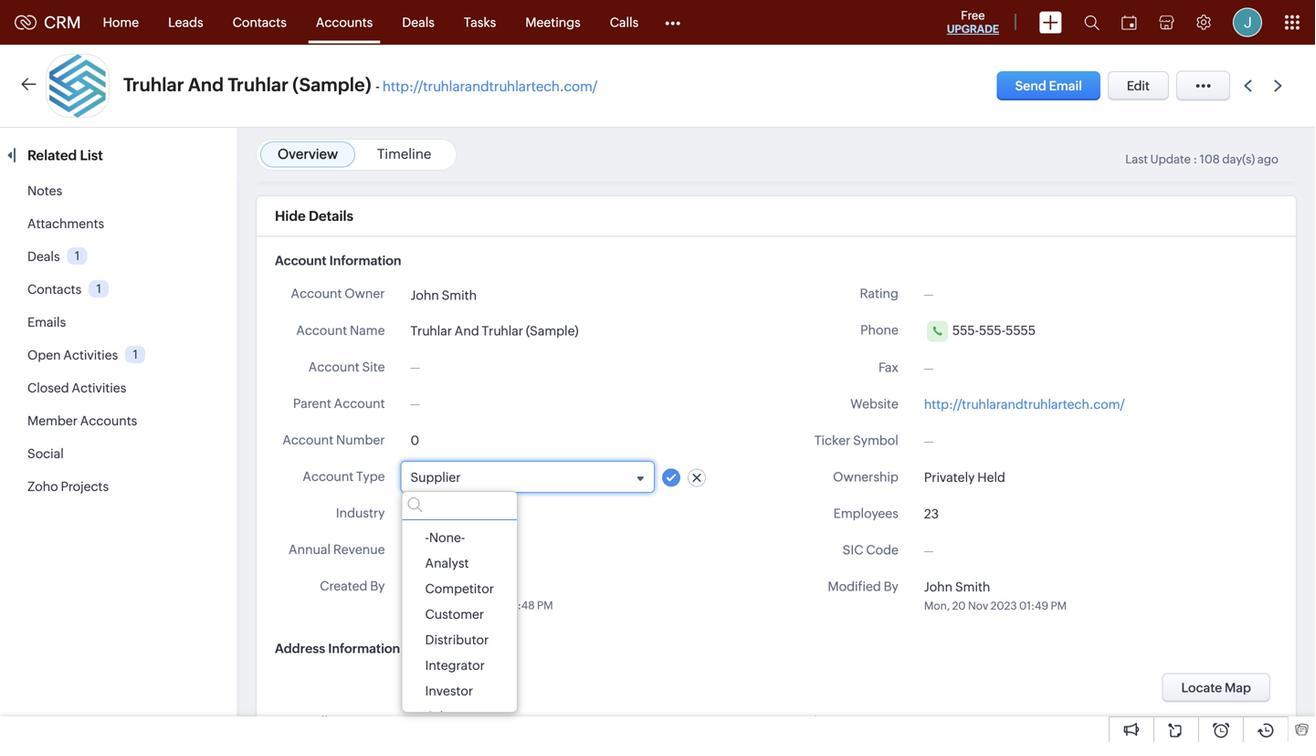Task type: locate. For each thing, give the bounding box(es) containing it.
nov down competitor
[[454, 599, 475, 612]]

closed activities link
[[27, 381, 126, 395]]

privately
[[924, 470, 975, 485]]

truhlar and truhlar (sample) - http://truhlarandtruhlartech.com/
[[123, 74, 598, 95]]

555-
[[952, 323, 979, 338], [979, 323, 1006, 338]]

parent
[[293, 396, 331, 411]]

http://truhlarandtruhlartech.com/
[[383, 79, 598, 95], [924, 397, 1125, 412]]

search image
[[1084, 15, 1100, 30]]

truhlar
[[123, 74, 184, 95], [228, 74, 288, 95], [411, 324, 452, 338], [482, 324, 523, 338]]

account down account owner
[[296, 323, 347, 338]]

street right shipping
[[863, 715, 899, 729]]

mon, inside john smith mon, 20 nov 2023 01:48 pm
[[411, 599, 436, 612]]

number
[[336, 433, 385, 447]]

and down john smith
[[455, 324, 479, 338]]

1 for deals
[[75, 249, 80, 263]]

smith
[[442, 288, 477, 303], [442, 579, 477, 594], [955, 580, 990, 595]]

0 horizontal spatial -
[[375, 79, 380, 95]]

member accounts link
[[27, 414, 137, 428]]

2023 left 01:48
[[477, 599, 503, 612]]

1 vertical spatial http://truhlarandtruhlartech.com/ link
[[924, 397, 1125, 412]]

2023 for 23
[[991, 600, 1017, 612]]

create menu image
[[1039, 11, 1062, 33]]

contacts link up 'emails'
[[27, 282, 81, 297]]

20 down competitor
[[439, 599, 452, 612]]

1 horizontal spatial street
[[863, 715, 899, 729]]

1 horizontal spatial and
[[455, 324, 479, 338]]

smith inside john smith mon, 20 nov 2023 01:48 pm
[[442, 579, 477, 594]]

hide details
[[275, 208, 353, 224]]

contacts link
[[218, 0, 301, 44], [27, 282, 81, 297]]

information down created by
[[328, 642, 400, 656]]

0 horizontal spatial pm
[[537, 599, 553, 612]]

billing street
[[310, 715, 385, 729]]

nov for modified by
[[968, 600, 988, 612]]

20
[[439, 599, 452, 612], [952, 600, 966, 612]]

activities up member accounts link
[[72, 381, 126, 395]]

0 horizontal spatial and
[[188, 74, 224, 95]]

phone
[[860, 323, 899, 337]]

free upgrade
[[947, 9, 999, 35]]

account for account type
[[303, 469, 354, 484]]

nov inside john smith mon, 20 nov 2023 01:49 pm
[[968, 600, 988, 612]]

previous record image
[[1244, 80, 1252, 92]]

deals left tasks link
[[402, 15, 435, 30]]

1 street from the left
[[349, 715, 385, 729]]

1 horizontal spatial 1
[[96, 282, 101, 296]]

mon, inside john smith mon, 20 nov 2023 01:49 pm
[[924, 600, 950, 612]]

pm inside john smith mon, 20 nov 2023 01:49 pm
[[1051, 600, 1067, 612]]

accounts up truhlar and truhlar (sample) - http://truhlarandtruhlartech.com/
[[316, 15, 373, 30]]

and for truhlar and truhlar (sample) - http://truhlarandtruhlartech.com/
[[188, 74, 224, 95]]

0 vertical spatial contacts
[[233, 15, 287, 30]]

1 horizontal spatial deals link
[[388, 0, 449, 44]]

0 horizontal spatial contacts
[[27, 282, 81, 297]]

1 vertical spatial 1
[[96, 282, 101, 296]]

0 vertical spatial and
[[188, 74, 224, 95]]

1 horizontal spatial 2023
[[991, 600, 1017, 612]]

0 horizontal spatial by
[[370, 579, 385, 593]]

email
[[1049, 79, 1082, 93]]

tasks link
[[449, 0, 511, 44]]

1 horizontal spatial (sample)
[[526, 324, 579, 338]]

2023 left 01:49
[[991, 600, 1017, 612]]

investor
[[425, 684, 473, 699]]

$
[[411, 543, 419, 557]]

projects
[[61, 479, 109, 494]]

ago
[[1258, 153, 1279, 166]]

1 up the open activities
[[96, 282, 101, 296]]

555-555-5555
[[952, 323, 1036, 338]]

1 horizontal spatial accounts
[[316, 15, 373, 30]]

nov inside john smith mon, 20 nov 2023 01:48 pm
[[454, 599, 475, 612]]

http://truhlarandtruhlartech.com/ link down tasks link
[[383, 79, 598, 95]]

account up parent account
[[308, 360, 360, 374]]

1 horizontal spatial nov
[[968, 600, 988, 612]]

pm right 01:48
[[537, 599, 553, 612]]

pm right 01:49
[[1051, 600, 1067, 612]]

0 vertical spatial deals
[[402, 15, 435, 30]]

0 horizontal spatial (sample)
[[292, 74, 371, 95]]

pm for 23
[[1051, 600, 1067, 612]]

street right billing
[[349, 715, 385, 729]]

information up owner
[[329, 253, 401, 268]]

john down analyst
[[411, 579, 439, 594]]

2023 inside john smith mon, 20 nov 2023 01:48 pm
[[477, 599, 503, 612]]

john right owner
[[411, 288, 439, 303]]

crm link
[[15, 13, 81, 32]]

pm inside john smith mon, 20 nov 2023 01:48 pm
[[537, 599, 553, 612]]

activities up closed activities
[[63, 348, 118, 363]]

notes
[[27, 184, 62, 198]]

0 vertical spatial contacts link
[[218, 0, 301, 44]]

street
[[349, 715, 385, 729], [863, 715, 899, 729]]

1 vertical spatial deals link
[[27, 249, 60, 264]]

1 down attachments link
[[75, 249, 80, 263]]

0 vertical spatial accounts
[[316, 15, 373, 30]]

0 vertical spatial http://truhlarandtruhlartech.com/
[[383, 79, 598, 95]]

#88
[[490, 715, 513, 730]]

2 horizontal spatial 1
[[133, 348, 138, 362]]

smith for john smith mon, 20 nov 2023 01:49 pm
[[955, 580, 990, 595]]

activities for closed activities
[[72, 381, 126, 395]]

account for account owner
[[291, 286, 342, 301]]

0 horizontal spatial nov
[[454, 599, 475, 612]]

-
[[375, 79, 380, 95], [425, 530, 429, 545]]

contacts link right leads
[[218, 0, 301, 44]]

emails link
[[27, 315, 66, 330]]

0 horizontal spatial http://truhlarandtruhlartech.com/
[[383, 79, 598, 95]]

1
[[75, 249, 80, 263], [96, 282, 101, 296], [133, 348, 138, 362]]

ownership
[[833, 470, 899, 485]]

address
[[275, 642, 325, 656]]

0 vertical spatial information
[[329, 253, 401, 268]]

1 vertical spatial and
[[455, 324, 479, 338]]

deals
[[402, 15, 435, 30], [27, 249, 60, 264]]

deals link left tasks
[[388, 0, 449, 44]]

0 horizontal spatial street
[[349, 715, 385, 729]]

http://truhlarandtruhlartech.com/ link down '5555'
[[924, 397, 1125, 412]]

20 inside john smith mon, 20 nov 2023 01:48 pm
[[439, 599, 452, 612]]

- right $
[[425, 530, 429, 545]]

20 left 01:49
[[952, 600, 966, 612]]

1 horizontal spatial 20
[[952, 600, 966, 612]]

None search field
[[402, 492, 517, 520]]

contacts
[[233, 15, 287, 30], [27, 282, 81, 297]]

create menu element
[[1028, 0, 1073, 44]]

1 vertical spatial activities
[[72, 381, 126, 395]]

account down hide
[[275, 253, 327, 268]]

by right created at bottom
[[370, 579, 385, 593]]

1 vertical spatial contacts
[[27, 282, 81, 297]]

zoho
[[27, 479, 58, 494]]

john for john smith
[[411, 288, 439, 303]]

0 vertical spatial -
[[375, 79, 380, 95]]

1 horizontal spatial pm
[[1051, 600, 1067, 612]]

update
[[1150, 153, 1191, 166]]

open activities
[[27, 348, 118, 363]]

tree
[[402, 520, 517, 730]]

1 vertical spatial contacts link
[[27, 282, 81, 297]]

1 vertical spatial deals
[[27, 249, 60, 264]]

by right modified
[[884, 579, 899, 594]]

1 vertical spatial (sample)
[[526, 324, 579, 338]]

smith inside john smith mon, 20 nov 2023 01:49 pm
[[955, 580, 990, 595]]

1 vertical spatial -
[[425, 530, 429, 545]]

http://truhlarandtruhlartech.com/ down '5555'
[[924, 397, 1125, 412]]

industry
[[336, 506, 385, 520]]

20 inside john smith mon, 20 nov 2023 01:49 pm
[[952, 600, 966, 612]]

closed
[[27, 381, 69, 395]]

1 horizontal spatial contacts link
[[218, 0, 301, 44]]

- down the accounts link
[[375, 79, 380, 95]]

ave
[[465, 715, 488, 730]]

5555
[[1006, 323, 1036, 338]]

john smith mon, 20 nov 2023 01:48 pm
[[411, 579, 553, 612]]

1 right the open activities
[[133, 348, 138, 362]]

account for account information
[[275, 253, 327, 268]]

john inside john smith mon, 20 nov 2023 01:49 pm
[[924, 580, 953, 595]]

0 vertical spatial (sample)
[[292, 74, 371, 95]]

0 vertical spatial activities
[[63, 348, 118, 363]]

activities
[[63, 348, 118, 363], [72, 381, 126, 395]]

deals down attachments link
[[27, 249, 60, 264]]

john smith
[[411, 288, 477, 303]]

account for account site
[[308, 360, 360, 374]]

1 horizontal spatial http://truhlarandtruhlartech.com/
[[924, 397, 1125, 412]]

(sample) for truhlar and truhlar (sample) - http://truhlarandtruhlartech.com/
[[292, 74, 371, 95]]

1 horizontal spatial -
[[425, 530, 429, 545]]

information for account information
[[329, 253, 401, 268]]

0 vertical spatial 1
[[75, 249, 80, 263]]

http://truhlarandtruhlartech.com/ link
[[383, 79, 598, 95], [924, 397, 1125, 412]]

employees
[[834, 506, 899, 521]]

account down parent
[[283, 433, 334, 447]]

1 horizontal spatial by
[[884, 579, 899, 594]]

account owner
[[291, 286, 385, 301]]

overview link
[[278, 146, 338, 162]]

supplier
[[411, 470, 461, 485]]

member
[[27, 414, 78, 428]]

0 horizontal spatial 20
[[439, 599, 452, 612]]

accounts down closed activities
[[80, 414, 137, 428]]

http://truhlarandtruhlartech.com/ down tasks link
[[383, 79, 598, 95]]

pm
[[537, 599, 553, 612], [1051, 600, 1067, 612]]

home
[[103, 15, 139, 30]]

0 horizontal spatial 1
[[75, 249, 80, 263]]

2023 inside john smith mon, 20 nov 2023 01:49 pm
[[991, 600, 1017, 612]]

zoho projects
[[27, 479, 109, 494]]

contacts up 'emails'
[[27, 282, 81, 297]]

and
[[188, 74, 224, 95], [455, 324, 479, 338]]

2 street from the left
[[863, 715, 899, 729]]

site
[[362, 360, 385, 374]]

john inside john smith mon, 20 nov 2023 01:48 pm
[[411, 579, 439, 594]]

nov left 01:49
[[968, 600, 988, 612]]

logo image
[[15, 15, 37, 30]]

nov
[[454, 599, 475, 612], [968, 600, 988, 612]]

distributor
[[425, 633, 489, 647]]

and down the leads link
[[188, 74, 224, 95]]

0 vertical spatial deals link
[[388, 0, 449, 44]]

held
[[977, 470, 1005, 485]]

modified
[[828, 579, 881, 594]]

send
[[1015, 79, 1047, 93]]

2 vertical spatial 1
[[133, 348, 138, 362]]

1 vertical spatial information
[[328, 642, 400, 656]]

deals link down attachments link
[[27, 249, 60, 264]]

0 horizontal spatial mon,
[[411, 599, 436, 612]]

crm
[[44, 13, 81, 32]]

None button
[[1162, 674, 1270, 703]]

deals link
[[388, 0, 449, 44], [27, 249, 60, 264]]

related list
[[27, 147, 106, 163]]

0 horizontal spatial accounts
[[80, 414, 137, 428]]

1 555- from the left
[[952, 323, 979, 338]]

account down account information
[[291, 286, 342, 301]]

timeline link
[[377, 146, 431, 162]]

0 horizontal spatial deals
[[27, 249, 60, 264]]

information for address information
[[328, 642, 400, 656]]

0 horizontal spatial http://truhlarandtruhlartech.com/ link
[[383, 79, 598, 95]]

account down account number
[[303, 469, 354, 484]]

calendar image
[[1122, 15, 1137, 30]]

accounts link
[[301, 0, 388, 44]]

0 horizontal spatial 2023
[[477, 599, 503, 612]]

timeline
[[377, 146, 431, 162]]

meetings link
[[511, 0, 595, 44]]

1 horizontal spatial mon,
[[924, 600, 950, 612]]

contacts right the leads link
[[233, 15, 287, 30]]

none-
[[429, 530, 465, 545]]

john down 23
[[924, 580, 953, 595]]

day(s)
[[1222, 153, 1255, 166]]

5
[[411, 715, 418, 730]]

street for billing street
[[349, 715, 385, 729]]



Task type: vqa. For each thing, say whether or not it's contained in the screenshot.
Profile icon
yes



Task type: describe. For each thing, give the bounding box(es) containing it.
ticker symbol
[[814, 433, 899, 448]]

privately held
[[924, 470, 1005, 485]]

created
[[320, 579, 368, 593]]

1 horizontal spatial contacts
[[233, 15, 287, 30]]

by for created by
[[370, 579, 385, 593]]

mon, for modified by
[[924, 600, 950, 612]]

free
[[961, 9, 985, 22]]

(sample) for truhlar and truhlar (sample)
[[526, 324, 579, 338]]

integrator
[[425, 658, 485, 673]]

rating
[[860, 286, 899, 301]]

calls link
[[595, 0, 653, 44]]

social link
[[27, 447, 64, 461]]

smith for john smith
[[442, 288, 477, 303]]

notes link
[[27, 184, 62, 198]]

profile image
[[1233, 8, 1262, 37]]

send email button
[[997, 71, 1100, 100]]

created by
[[320, 579, 385, 593]]

overview
[[278, 146, 338, 162]]

search element
[[1073, 0, 1111, 45]]

pm for technology
[[537, 599, 553, 612]]

analyst
[[425, 556, 469, 571]]

leads
[[168, 15, 203, 30]]

john for john smith mon, 20 nov 2023 01:49 pm
[[924, 580, 953, 595]]

-none-
[[425, 530, 465, 545]]

- inside truhlar and truhlar (sample) - http://truhlarandtruhlartech.com/
[[375, 79, 380, 95]]

account up number
[[334, 396, 385, 411]]

1 for open activities
[[133, 348, 138, 362]]

http://truhlarandtruhlartech.com/ inside truhlar and truhlar (sample) - http://truhlarandtruhlartech.com/
[[383, 79, 598, 95]]

fax
[[879, 360, 899, 375]]

sic code
[[843, 543, 899, 558]]

Other Modules field
[[653, 8, 692, 37]]

edit
[[1127, 79, 1150, 93]]

truhlar and truhlar (sample)
[[411, 324, 579, 338]]

last update : 108 day(s) ago
[[1125, 153, 1279, 166]]

shipping
[[806, 715, 860, 729]]

hide details link
[[275, 208, 353, 224]]

tree containing -none-
[[402, 520, 517, 730]]

list
[[80, 147, 103, 163]]

john smith mon, 20 nov 2023 01:49 pm
[[924, 580, 1067, 612]]

zoho projects link
[[27, 479, 109, 494]]

account for account name
[[296, 323, 347, 338]]

technology
[[411, 506, 481, 521]]

account number
[[283, 433, 385, 447]]

20 for modified by
[[952, 600, 966, 612]]

ticker
[[814, 433, 851, 448]]

profile element
[[1222, 0, 1273, 44]]

200,000.00
[[421, 543, 495, 557]]

street for shipping street
[[863, 715, 899, 729]]

nov for created by
[[454, 599, 475, 612]]

john for john smith mon, 20 nov 2023 01:48 pm
[[411, 579, 439, 594]]

social
[[27, 447, 64, 461]]

account for account number
[[283, 433, 334, 447]]

23
[[924, 507, 939, 521]]

last
[[1125, 153, 1148, 166]]

owner
[[345, 286, 385, 301]]

shipping street
[[806, 715, 899, 729]]

edit button
[[1108, 71, 1169, 100]]

account type
[[303, 469, 385, 484]]

account name
[[296, 323, 385, 338]]

sic
[[843, 543, 864, 558]]

2023 for technology
[[477, 599, 503, 612]]

attachments link
[[27, 216, 104, 231]]

website
[[850, 397, 899, 411]]

details
[[309, 208, 353, 224]]

account site
[[308, 360, 385, 374]]

related
[[27, 147, 77, 163]]

other
[[425, 709, 460, 724]]

closed activities
[[27, 381, 126, 395]]

boston
[[421, 715, 463, 730]]

activities for open activities
[[63, 348, 118, 363]]

meetings
[[525, 15, 581, 30]]

modified by
[[828, 579, 899, 594]]

hide
[[275, 208, 306, 224]]

0 horizontal spatial contacts link
[[27, 282, 81, 297]]

smith for john smith mon, 20 nov 2023 01:48 pm
[[442, 579, 477, 594]]

1 vertical spatial http://truhlarandtruhlartech.com/
[[924, 397, 1125, 412]]

0 vertical spatial http://truhlarandtruhlartech.com/ link
[[383, 79, 598, 95]]

competitor
[[425, 582, 494, 596]]

code
[[866, 543, 899, 558]]

name
[[350, 323, 385, 338]]

and for truhlar and truhlar (sample)
[[455, 324, 479, 338]]

mon, for created by
[[411, 599, 436, 612]]

:
[[1193, 153, 1197, 166]]

annual
[[289, 542, 331, 557]]

emails
[[27, 315, 66, 330]]

$  200,000.00
[[411, 543, 495, 557]]

20 for created by
[[439, 599, 452, 612]]

0 horizontal spatial deals link
[[27, 249, 60, 264]]

next record image
[[1274, 80, 1286, 92]]

leads link
[[154, 0, 218, 44]]

0
[[411, 433, 419, 448]]

01:48
[[506, 599, 535, 612]]

upgrade
[[947, 23, 999, 35]]

customer
[[425, 607, 484, 622]]

108
[[1200, 153, 1220, 166]]

1 horizontal spatial http://truhlarandtruhlartech.com/ link
[[924, 397, 1125, 412]]

1 vertical spatial accounts
[[80, 414, 137, 428]]

parent account
[[293, 396, 385, 411]]

1 for contacts
[[96, 282, 101, 296]]

annual revenue
[[289, 542, 385, 557]]

type
[[356, 469, 385, 484]]

symbol
[[853, 433, 899, 448]]

tasks
[[464, 15, 496, 30]]

2 555- from the left
[[979, 323, 1006, 338]]

- inside 'tree'
[[425, 530, 429, 545]]

Supplier field
[[401, 462, 654, 492]]

1 horizontal spatial deals
[[402, 15, 435, 30]]

revenue
[[333, 542, 385, 557]]

5 boston ave #88
[[411, 715, 513, 730]]

01:49
[[1019, 600, 1049, 612]]

by for modified by
[[884, 579, 899, 594]]



